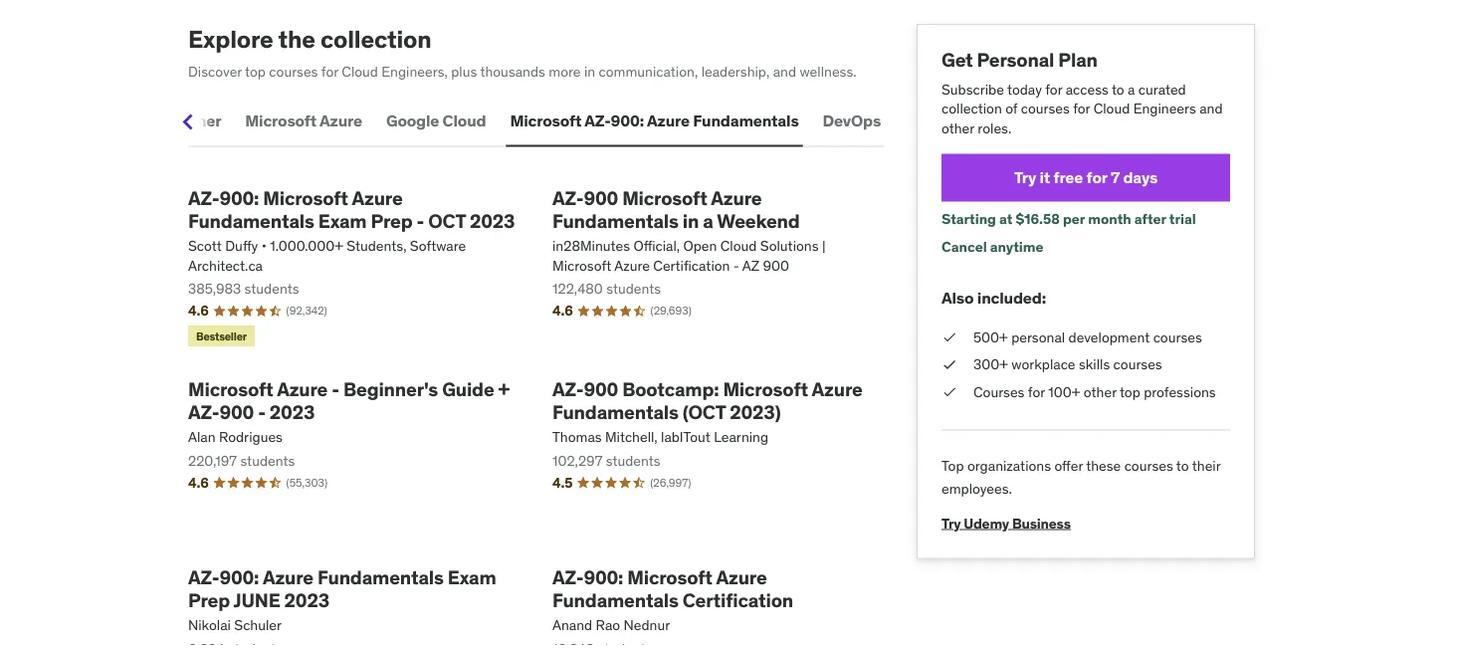 Task type: vqa. For each thing, say whether or not it's contained in the screenshot.


Task type: locate. For each thing, give the bounding box(es) containing it.
for inside explore the collection discover top courses for cloud engineers, plus thousands more in communication, leadership, and wellness.
[[321, 62, 339, 80]]

0 horizontal spatial other
[[942, 119, 975, 137]]

1 vertical spatial in
[[683, 208, 699, 232]]

xsmall image left courses
[[942, 383, 958, 402]]

0 vertical spatial exam
[[318, 208, 367, 232]]

other down skills
[[1084, 383, 1117, 401]]

try left it on the right
[[1015, 167, 1037, 188]]

az-
[[585, 111, 611, 131], [188, 186, 219, 210], [553, 186, 584, 210], [553, 377, 584, 401], [188, 400, 219, 424], [188, 566, 219, 589], [553, 566, 584, 589]]

1 horizontal spatial in
[[683, 208, 699, 232]]

microsoft inside "az-900: microsoft azure fundamentals certification anand rao nednur"
[[628, 566, 713, 589]]

fundamentals inside az-900: microsoft azure fundamentals exam prep - oct 2023 scott duffy  • 1.000.000+ students, software architect.ca 385,983 students
[[188, 208, 314, 232]]

900: up schuler
[[219, 566, 259, 589]]

900:
[[611, 111, 644, 131], [219, 186, 259, 210], [219, 566, 259, 589], [584, 566, 624, 589]]

92342 reviews element
[[286, 303, 327, 319]]

students up (92,342)
[[245, 280, 299, 298]]

1 vertical spatial to
[[1177, 457, 1190, 475]]

0 vertical spatial other
[[942, 119, 975, 137]]

2023 right oct
[[470, 208, 515, 232]]

0 vertical spatial certification
[[654, 256, 730, 274]]

0 vertical spatial a
[[1128, 80, 1136, 98]]

and left wellness. at the right top of the page
[[773, 62, 797, 80]]

cloud left engineers,
[[342, 62, 378, 80]]

top organizations offer these courses to their employees.
[[942, 457, 1221, 498]]

previous image
[[172, 106, 204, 138]]

microsoft azure
[[245, 111, 362, 131]]

try it free for 7 days
[[1015, 167, 1158, 188]]

900: for anand
[[584, 566, 624, 589]]

az- up scott
[[188, 186, 219, 210]]

microsoft
[[245, 111, 317, 131], [510, 111, 582, 131], [263, 186, 348, 210], [622, 186, 708, 210], [553, 256, 612, 274], [188, 377, 273, 401], [723, 377, 809, 401], [628, 566, 713, 589]]

1 horizontal spatial and
[[1200, 99, 1223, 117]]

nednur
[[624, 616, 670, 634]]

for
[[321, 62, 339, 80], [1046, 80, 1063, 98], [1074, 99, 1091, 117], [1087, 167, 1108, 188], [1028, 383, 1046, 401]]

55303 reviews element
[[286, 475, 328, 491]]

a inside az-900 microsoft azure fundamentals in a weekend in28minutes official, open cloud solutions | microsoft azure certification - az 900 122,480 students
[[703, 208, 714, 232]]

microsoft azure - beginner's guide + az-900 -  2023 alan rodrigues 220,197 students
[[188, 377, 510, 470]]

29693 reviews element
[[651, 303, 692, 319]]

fundamentals for az-900: microsoft azure fundamentals exam prep - oct 2023 scott duffy  • 1.000.000+ students, software architect.ca 385,983 students
[[188, 208, 314, 232]]

rao
[[596, 616, 621, 634]]

prep up the students,
[[371, 208, 413, 232]]

4.6 down 385,983
[[188, 302, 209, 320]]

1 vertical spatial exam
[[448, 566, 496, 589]]

microsoft up learning
[[723, 377, 809, 401]]

top
[[245, 62, 266, 80], [1120, 383, 1141, 401]]

1 vertical spatial xsmall image
[[942, 383, 958, 402]]

385,983
[[188, 280, 241, 298]]

az-900 bootcamp: microsoft azure fundamentals (oct 2023) thomas mitchell, labitout learning 102,297 students
[[553, 377, 863, 470]]

days
[[1124, 167, 1158, 188]]

az- for in28minutes
[[553, 186, 584, 210]]

0 vertical spatial try
[[1015, 167, 1037, 188]]

courses down the
[[269, 62, 318, 80]]

per
[[1063, 210, 1085, 228]]

900: inside button
[[611, 111, 644, 131]]

1 horizontal spatial try
[[1015, 167, 1037, 188]]

communication,
[[599, 62, 698, 80]]

try for try udemy business
[[942, 514, 961, 532]]

az-900 microsoft azure fundamentals in a weekend in28minutes official, open cloud solutions | microsoft azure certification - az 900 122,480 students
[[553, 186, 826, 298]]

0 horizontal spatial in
[[584, 62, 596, 80]]

fundamentals for microsoft az-900: azure fundamentals
[[693, 111, 799, 131]]

2023 up rodrigues on the bottom left of the page
[[270, 400, 315, 424]]

cloud inside button
[[443, 111, 486, 131]]

az- up nikolai
[[188, 566, 219, 589]]

1 horizontal spatial exam
[[448, 566, 496, 589]]

devops
[[823, 111, 881, 131]]

top left professions
[[1120, 383, 1141, 401]]

1 vertical spatial other
[[1084, 383, 1117, 401]]

official,
[[634, 237, 680, 255]]

az- inside az-900: azure fundamentals exam prep june 2023 nikolai schuler
[[188, 566, 219, 589]]

thousands
[[480, 62, 546, 80]]

az- inside microsoft az-900: azure fundamentals button
[[585, 111, 611, 131]]

1 vertical spatial and
[[1200, 99, 1223, 117]]

0 horizontal spatial top
[[245, 62, 266, 80]]

google
[[386, 111, 439, 131]]

0 horizontal spatial prep
[[188, 588, 230, 612]]

1 vertical spatial 2023
[[270, 400, 315, 424]]

az- up alan
[[188, 400, 219, 424]]

0 horizontal spatial and
[[773, 62, 797, 80]]

26997 reviews element
[[650, 475, 691, 491]]

development
[[1069, 328, 1150, 346]]

to inside get personal plan subscribe today for access to a curated collection of courses for cloud engineers and other roles.
[[1112, 80, 1125, 98]]

other left roles.
[[942, 119, 975, 137]]

az-900: microsoft azure fundamentals certification link
[[553, 566, 885, 612]]

4.5
[[553, 474, 573, 492]]

100+
[[1049, 383, 1081, 401]]

to left their
[[1177, 457, 1190, 475]]

collection up engineers,
[[321, 24, 432, 54]]

try udemy business
[[942, 514, 1071, 532]]

900: up rao
[[584, 566, 624, 589]]

fundamentals inside az-900: azure fundamentals exam prep june 2023 nikolai schuler
[[318, 566, 444, 589]]

try it free for 7 days link
[[942, 154, 1231, 202]]

and right engineers
[[1200, 99, 1223, 117]]

udemy
[[964, 514, 1010, 532]]

for up microsoft azure
[[321, 62, 339, 80]]

1 horizontal spatial top
[[1120, 383, 1141, 401]]

xsmall image for 300+
[[942, 355, 958, 375]]

900 up rodrigues on the bottom left of the page
[[219, 400, 254, 424]]

0 vertical spatial top
[[245, 62, 266, 80]]

0 vertical spatial to
[[1112, 80, 1125, 98]]

xsmall image
[[942, 328, 958, 347]]

1 vertical spatial prep
[[188, 588, 230, 612]]

1 vertical spatial a
[[703, 208, 714, 232]]

courses right these
[[1125, 457, 1174, 475]]

0 horizontal spatial a
[[703, 208, 714, 232]]

az- inside "az-900: microsoft azure fundamentals certification anand rao nednur"
[[553, 566, 584, 589]]

4.6 for az-900: microsoft azure fundamentals exam prep - oct 2023
[[188, 302, 209, 320]]

0 vertical spatial and
[[773, 62, 797, 80]]

top for 100+
[[1120, 383, 1141, 401]]

az- inside az-900: microsoft azure fundamentals exam prep - oct 2023 scott duffy  • 1.000.000+ students, software architect.ca 385,983 students
[[188, 186, 219, 210]]

certification inside "az-900: microsoft azure fundamentals certification anand rao nednur"
[[683, 588, 794, 612]]

1 xsmall image from the top
[[942, 355, 958, 375]]

az- up thomas
[[553, 377, 584, 401]]

1.000.000+
[[270, 237, 343, 255]]

cloud
[[342, 62, 378, 80], [1094, 99, 1130, 117], [443, 111, 486, 131], [721, 237, 757, 255]]

az- for thomas
[[553, 377, 584, 401]]

students down rodrigues on the bottom left of the page
[[240, 452, 295, 470]]

other
[[942, 119, 975, 137], [1084, 383, 1117, 401]]

900 up thomas
[[584, 377, 618, 401]]

collection down subscribe
[[942, 99, 1002, 117]]

microsoft azure button
[[241, 97, 366, 145]]

0 horizontal spatial to
[[1112, 80, 1125, 98]]

fundamentals inside "az-900: microsoft azure fundamentals certification anand rao nednur"
[[553, 588, 679, 612]]

cloud inside az-900 microsoft azure fundamentals in a weekend in28minutes official, open cloud solutions | microsoft azure certification - az 900 122,480 students
[[721, 237, 757, 255]]

june
[[233, 588, 280, 612]]

900: inside az-900: microsoft azure fundamentals exam prep - oct 2023 scott duffy  • 1.000.000+ students, software architect.ca 385,983 students
[[219, 186, 259, 210]]

1 vertical spatial collection
[[942, 99, 1002, 117]]

1 horizontal spatial collection
[[942, 99, 1002, 117]]

1 vertical spatial top
[[1120, 383, 1141, 401]]

- left oct
[[417, 208, 424, 232]]

azure inside az-900: microsoft azure fundamentals exam prep - oct 2023 scott duffy  • 1.000.000+ students, software architect.ca 385,983 students
[[352, 186, 403, 210]]

fundamentals inside az-900 bootcamp: microsoft azure fundamentals (oct 2023) thomas mitchell, labitout learning 102,297 students
[[553, 400, 679, 424]]

collection inside explore the collection discover top courses for cloud engineers, plus thousands more in communication, leadership, and wellness.
[[321, 24, 432, 54]]

azure inside az-900 bootcamp: microsoft azure fundamentals (oct 2023) thomas mitchell, labitout learning 102,297 students
[[812, 377, 863, 401]]

0 vertical spatial xsmall image
[[942, 355, 958, 375]]

900: inside az-900: azure fundamentals exam prep june 2023 nikolai schuler
[[219, 566, 259, 589]]

in
[[584, 62, 596, 80], [683, 208, 699, 232]]

engineers,
[[382, 62, 448, 80]]

exam inside az-900: azure fundamentals exam prep june 2023 nikolai schuler
[[448, 566, 496, 589]]

it
[[1040, 167, 1051, 188]]

explore
[[188, 24, 273, 54]]

anand
[[553, 616, 593, 634]]

and
[[773, 62, 797, 80], [1200, 99, 1223, 117]]

microsoft up nednur
[[628, 566, 713, 589]]

students down mitchell,
[[606, 452, 661, 470]]

0 vertical spatial in
[[584, 62, 596, 80]]

microsoft up rodrigues on the bottom left of the page
[[188, 377, 273, 401]]

2023 inside az-900: microsoft azure fundamentals exam prep - oct 2023 scott duffy  • 1.000.000+ students, software architect.ca 385,983 students
[[470, 208, 515, 232]]

access
[[1066, 80, 1109, 98]]

-
[[417, 208, 424, 232], [734, 256, 740, 274], [332, 377, 339, 401], [258, 400, 266, 424]]

of
[[1006, 99, 1018, 117]]

1 horizontal spatial other
[[1084, 383, 1117, 401]]

courses down today on the top of the page
[[1021, 99, 1070, 117]]

exam inside az-900: microsoft azure fundamentals exam prep - oct 2023 scott duffy  • 1.000.000+ students, software architect.ca 385,983 students
[[318, 208, 367, 232]]

4.6 down 122,480
[[553, 302, 573, 320]]

azure inside "az-900: microsoft azure fundamentals certification anand rao nednur"
[[716, 566, 767, 589]]

az- for nikolai
[[188, 566, 219, 589]]

1 horizontal spatial prep
[[371, 208, 413, 232]]

2023 inside microsoft azure - beginner's guide + az-900 -  2023 alan rodrigues 220,197 students
[[270, 400, 315, 424]]

fundamentals inside az-900 microsoft azure fundamentals in a weekend in28minutes official, open cloud solutions | microsoft azure certification - az 900 122,480 students
[[553, 208, 679, 232]]

courses down development
[[1114, 356, 1163, 373]]

2023 right june
[[284, 588, 330, 612]]

google cloud
[[386, 111, 486, 131]]

included:
[[978, 288, 1047, 308]]

900: down communication,
[[611, 111, 644, 131]]

0 horizontal spatial try
[[942, 514, 961, 532]]

- inside az-900 microsoft azure fundamentals in a weekend in28minutes official, open cloud solutions | microsoft azure certification - az 900 122,480 students
[[734, 256, 740, 274]]

az- down communication,
[[585, 111, 611, 131]]

for down access
[[1074, 99, 1091, 117]]

2 vertical spatial 2023
[[284, 588, 330, 612]]

900
[[584, 186, 618, 210], [763, 256, 790, 274], [584, 377, 618, 401], [219, 400, 254, 424]]

4.6 down 220,197
[[188, 474, 209, 492]]

courses for 100+ other top professions
[[974, 383, 1216, 401]]

engineers
[[1134, 99, 1197, 117]]

1 horizontal spatial a
[[1128, 80, 1136, 98]]

xsmall image down xsmall icon
[[942, 355, 958, 375]]

thomas
[[553, 428, 602, 446]]

0 horizontal spatial exam
[[318, 208, 367, 232]]

0 vertical spatial prep
[[371, 208, 413, 232]]

cloud up az
[[721, 237, 757, 255]]

cloud inside get personal plan subscribe today for access to a curated collection of courses for cloud engineers and other roles.
[[1094, 99, 1130, 117]]

top inside explore the collection discover top courses for cloud engineers, plus thousands more in communication, leadership, and wellness.
[[245, 62, 266, 80]]

a inside get personal plan subscribe today for access to a curated collection of courses for cloud engineers and other roles.
[[1128, 80, 1136, 98]]

students inside az-900 microsoft azure fundamentals in a weekend in28minutes official, open cloud solutions | microsoft azure certification - az 900 122,480 students
[[607, 280, 661, 298]]

wellness.
[[800, 62, 857, 80]]

starting at $16.58 per month after trial cancel anytime
[[942, 210, 1197, 256]]

2023 inside az-900: azure fundamentals exam prep june 2023 nikolai schuler
[[284, 588, 330, 612]]

az- up 'anand'
[[553, 566, 584, 589]]

(29,693)
[[651, 304, 692, 318]]

prep inside az-900: azure fundamentals exam prep june 2023 nikolai schuler
[[188, 588, 230, 612]]

azure inside microsoft azure - beginner's guide + az-900 -  2023 alan rodrigues 220,197 students
[[277, 377, 328, 401]]

az-900: microsoft azure fundamentals exam prep - oct 2023 scott duffy  • 1.000.000+ students, software architect.ca 385,983 students
[[188, 186, 515, 298]]

a up open
[[703, 208, 714, 232]]

also
[[942, 288, 974, 308]]

900: inside "az-900: microsoft azure fundamentals certification anand rao nednur"
[[584, 566, 624, 589]]

offer
[[1055, 457, 1083, 475]]

- up rodrigues on the bottom left of the page
[[258, 400, 266, 424]]

1 vertical spatial certification
[[683, 588, 794, 612]]

courses up professions
[[1154, 328, 1203, 346]]

try udemy business link
[[942, 499, 1071, 532]]

0 horizontal spatial collection
[[321, 24, 432, 54]]

microsoft down the
[[245, 111, 317, 131]]

az- inside az-900 microsoft azure fundamentals in a weekend in28minutes official, open cloud solutions | microsoft azure certification - az 900 122,480 students
[[553, 186, 584, 210]]

more
[[549, 62, 581, 80]]

2 xsmall image from the top
[[942, 383, 958, 402]]

1 horizontal spatial to
[[1177, 457, 1190, 475]]

900 down solutions
[[763, 256, 790, 274]]

xsmall image
[[942, 355, 958, 375], [942, 383, 958, 402]]

microsoft down "more"
[[510, 111, 582, 131]]

to right access
[[1112, 80, 1125, 98]]

microsoft azure - beginner's guide + az-900 -  2023 link
[[188, 377, 521, 424]]

exam
[[318, 208, 367, 232], [448, 566, 496, 589]]

personal
[[977, 48, 1055, 72]]

900 inside az-900 bootcamp: microsoft azure fundamentals (oct 2023) thomas mitchell, labitout learning 102,297 students
[[584, 377, 618, 401]]

0 vertical spatial 2023
[[470, 208, 515, 232]]

leadership,
[[702, 62, 770, 80]]

az- inside az-900 bootcamp: microsoft azure fundamentals (oct 2023) thomas mitchell, labitout learning 102,297 students
[[553, 377, 584, 401]]

prep up nikolai
[[188, 588, 230, 612]]

a
[[1128, 80, 1136, 98], [703, 208, 714, 232]]

students up (29,693)
[[607, 280, 661, 298]]

google cloud button
[[382, 97, 490, 145]]

- left az
[[734, 256, 740, 274]]

az-900: microsoft azure fundamentals certification anand rao nednur
[[553, 566, 794, 634]]

1 vertical spatial try
[[942, 514, 961, 532]]

in up open
[[683, 208, 699, 232]]

students inside az-900 bootcamp: microsoft azure fundamentals (oct 2023) thomas mitchell, labitout learning 102,297 students
[[606, 452, 661, 470]]

scott
[[188, 237, 222, 255]]

a left curated
[[1128, 80, 1136, 98]]

cloud down plus
[[443, 111, 486, 131]]

500+ personal development courses
[[974, 328, 1203, 346]]

in right "more"
[[584, 62, 596, 80]]

top right discover
[[245, 62, 266, 80]]

cloud down access
[[1094, 99, 1130, 117]]

(92,342)
[[286, 304, 327, 318]]

0 vertical spatial collection
[[321, 24, 432, 54]]

900: up duffy
[[219, 186, 259, 210]]

try left udemy
[[942, 514, 961, 532]]

in inside explore the collection discover top courses for cloud engineers, plus thousands more in communication, leadership, and wellness.
[[584, 62, 596, 80]]

fundamentals inside button
[[693, 111, 799, 131]]

microsoft up 1.000.000+
[[263, 186, 348, 210]]

az- up in28minutes
[[553, 186, 584, 210]]



Task type: describe. For each thing, give the bounding box(es) containing it.
fundamentals for az-900: microsoft azure fundamentals certification anand rao nednur
[[553, 588, 679, 612]]

plus
[[451, 62, 477, 80]]

and inside get personal plan subscribe today for access to a curated collection of courses for cloud engineers and other roles.
[[1200, 99, 1223, 117]]

2023 for -
[[270, 400, 315, 424]]

500+
[[974, 328, 1008, 346]]

top
[[942, 457, 964, 475]]

mitchell,
[[605, 428, 658, 446]]

students inside az-900: microsoft azure fundamentals exam prep - oct 2023 scott duffy  • 1.000.000+ students, software architect.ca 385,983 students
[[245, 280, 299, 298]]

their
[[1193, 457, 1221, 475]]

get personal plan subscribe today for access to a curated collection of courses for cloud engineers and other roles.
[[942, 48, 1223, 137]]

in28minutes
[[553, 237, 630, 255]]

guide
[[442, 377, 494, 401]]

other inside get personal plan subscribe today for access to a curated collection of courses for cloud engineers and other roles.
[[942, 119, 975, 137]]

900: for june
[[219, 566, 259, 589]]

weekend
[[717, 208, 800, 232]]

az- for oct
[[188, 186, 219, 210]]

for left 100+
[[1028, 383, 1046, 401]]

microsoft inside az-900 bootcamp: microsoft azure fundamentals (oct 2023) thomas mitchell, labitout learning 102,297 students
[[723, 377, 809, 401]]

courses inside explore the collection discover top courses for cloud engineers, plus thousands more in communication, leadership, and wellness.
[[269, 62, 318, 80]]

az-900: microsoft azure fundamentals exam prep - oct 2023 link
[[188, 186, 521, 232]]

after
[[1135, 210, 1167, 228]]

personal
[[1012, 328, 1066, 346]]

900: for prep
[[219, 186, 259, 210]]

2023 for oct
[[470, 208, 515, 232]]

and inside explore the collection discover top courses for cloud engineers, plus thousands more in communication, leadership, and wellness.
[[773, 62, 797, 80]]

|
[[822, 237, 826, 255]]

102,297
[[553, 452, 603, 470]]

these
[[1087, 457, 1122, 475]]

az-900 bootcamp: microsoft azure fundamentals (oct 2023) link
[[553, 377, 885, 424]]

anytime
[[990, 238, 1044, 256]]

microsoft up official,
[[622, 186, 708, 210]]

free
[[1054, 167, 1084, 188]]

also included:
[[942, 288, 1047, 308]]

microsoft az-900: azure fundamentals button
[[506, 97, 803, 145]]

solutions
[[761, 237, 819, 255]]

workplace
[[1012, 356, 1076, 373]]

for left '7'
[[1087, 167, 1108, 188]]

employees.
[[942, 480, 1013, 498]]

courses inside get personal plan subscribe today for access to a curated collection of courses for cloud engineers and other roles.
[[1021, 99, 1070, 117]]

•
[[262, 237, 267, 255]]

students,
[[347, 237, 407, 255]]

- inside az-900: microsoft azure fundamentals exam prep - oct 2023 scott duffy  • 1.000.000+ students, software architect.ca 385,983 students
[[417, 208, 424, 232]]

4.6 for az-900 microsoft azure fundamentals in a weekend
[[553, 302, 573, 320]]

schuler
[[234, 616, 282, 634]]

skills
[[1079, 356, 1110, 373]]

business
[[1013, 514, 1071, 532]]

az-900: azure fundamentals exam prep june 2023 link
[[188, 566, 521, 612]]

courses
[[974, 383, 1025, 401]]

to inside top organizations offer these courses to their employees.
[[1177, 457, 1190, 475]]

bestseller
[[196, 329, 247, 343]]

tab navigation element
[[0, 97, 885, 147]]

(55,303)
[[286, 476, 328, 490]]

az-900: azure fundamentals exam prep june 2023 nikolai schuler
[[188, 566, 496, 634]]

roles.
[[978, 119, 1012, 137]]

for right today on the top of the page
[[1046, 80, 1063, 98]]

collection inside get personal plan subscribe today for access to a curated collection of courses for cloud engineers and other roles.
[[942, 99, 1002, 117]]

2023)
[[730, 400, 781, 424]]

cloud inside explore the collection discover top courses for cloud engineers, plus thousands more in communication, leadership, and wellness.
[[342, 62, 378, 80]]

organizations
[[968, 457, 1052, 475]]

220,197
[[188, 452, 237, 470]]

courses inside top organizations offer these courses to their employees.
[[1125, 457, 1174, 475]]

top for collection
[[245, 62, 266, 80]]

starting
[[942, 210, 997, 228]]

microsoft inside az-900: microsoft azure fundamentals exam prep - oct 2023 scott duffy  • 1.000.000+ students, software architect.ca 385,983 students
[[263, 186, 348, 210]]

labitout
[[661, 428, 711, 446]]

plan
[[1059, 48, 1098, 72]]

cancel
[[942, 238, 987, 256]]

+
[[498, 377, 510, 401]]

month
[[1089, 210, 1132, 228]]

900 up in28minutes
[[584, 186, 618, 210]]

microsoft inside microsoft azure - beginner's guide + az-900 -  2023 alan rodrigues 220,197 students
[[188, 377, 273, 401]]

microsoft inside microsoft az-900: azure fundamentals button
[[510, 111, 582, 131]]

rodrigues
[[219, 428, 283, 446]]

duffy
[[225, 237, 258, 255]]

az-900 microsoft azure fundamentals in a weekend link
[[553, 186, 885, 232]]

900 inside microsoft azure - beginner's guide + az-900 -  2023 alan rodrigues 220,197 students
[[219, 400, 254, 424]]

beginner's
[[343, 377, 438, 401]]

- left beginner's
[[332, 377, 339, 401]]

try for try it free for 7 days
[[1015, 167, 1037, 188]]

(oct
[[683, 400, 726, 424]]

today
[[1008, 80, 1042, 98]]

in inside az-900 microsoft azure fundamentals in a weekend in28minutes official, open cloud solutions | microsoft azure certification - az 900 122,480 students
[[683, 208, 699, 232]]

xsmall image for courses
[[942, 383, 958, 402]]

bootcamp:
[[622, 377, 719, 401]]

microsoft inside microsoft azure button
[[245, 111, 317, 131]]

azure inside az-900: azure fundamentals exam prep june 2023 nikolai schuler
[[263, 566, 314, 589]]

az- inside microsoft azure - beginner's guide + az-900 -  2023 alan rodrigues 220,197 students
[[188, 400, 219, 424]]

certification inside az-900 microsoft azure fundamentals in a weekend in28minutes official, open cloud solutions | microsoft azure certification - az 900 122,480 students
[[654, 256, 730, 274]]

$16.58
[[1016, 210, 1060, 228]]

microsoft down in28minutes
[[553, 256, 612, 274]]

alan
[[188, 428, 216, 446]]

the
[[278, 24, 315, 54]]

get
[[942, 48, 973, 72]]

4.6 for microsoft azure - beginner's guide + az-900 -  2023
[[188, 474, 209, 492]]

az- for nednur
[[553, 566, 584, 589]]

oct
[[428, 208, 466, 232]]

fundamentals for az-900 microsoft azure fundamentals in a weekend in28minutes official, open cloud solutions | microsoft azure certification - az 900 122,480 students
[[553, 208, 679, 232]]

7
[[1111, 167, 1120, 188]]

open
[[684, 237, 717, 255]]

curated
[[1139, 80, 1187, 98]]

devops button
[[819, 97, 885, 145]]

microsoft az-900: azure fundamentals
[[510, 111, 799, 131]]

prep inside az-900: microsoft azure fundamentals exam prep - oct 2023 scott duffy  • 1.000.000+ students, software architect.ca 385,983 students
[[371, 208, 413, 232]]

trial
[[1170, 210, 1197, 228]]

subscribe
[[942, 80, 1005, 98]]

students inside microsoft azure - beginner's guide + az-900 -  2023 alan rodrigues 220,197 students
[[240, 452, 295, 470]]

professions
[[1144, 383, 1216, 401]]

122,480
[[553, 280, 603, 298]]

at
[[1000, 210, 1013, 228]]



